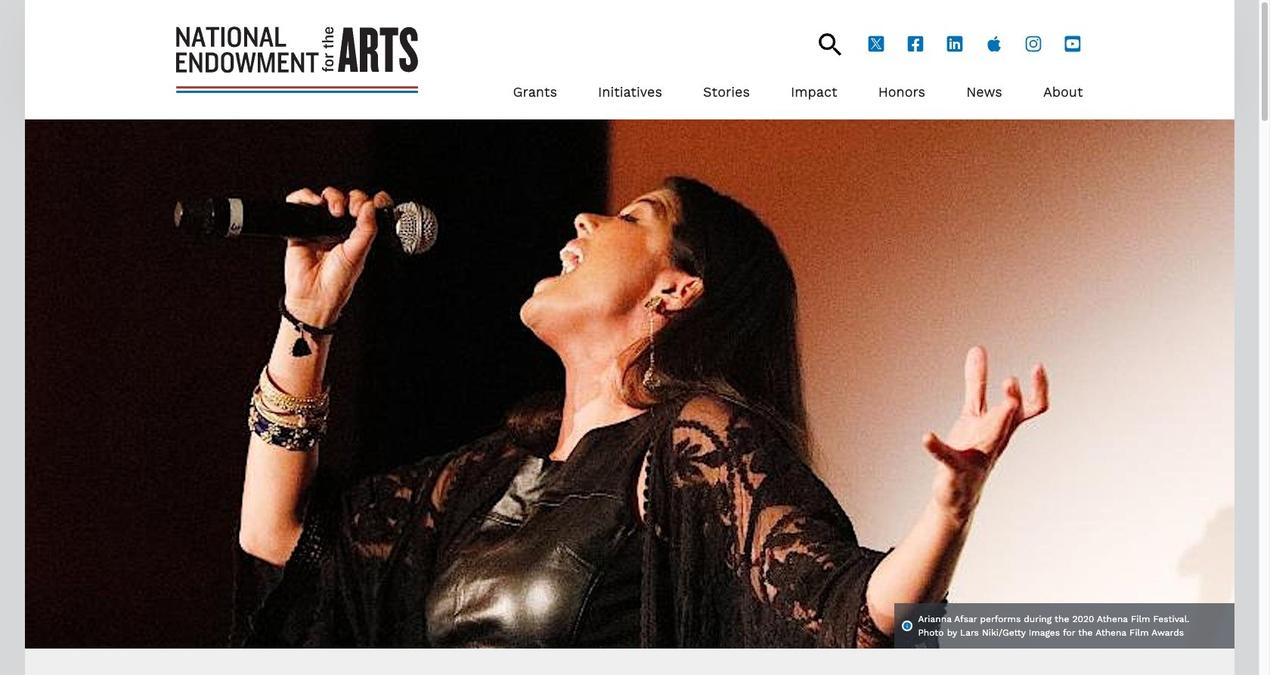 Task type: locate. For each thing, give the bounding box(es) containing it.
national endowment for the arts logo image
[[176, 27, 418, 93]]

menu item
[[513, 80, 557, 105], [598, 80, 662, 105], [703, 80, 750, 105], [791, 80, 837, 105], [878, 80, 925, 105], [966, 80, 1002, 105], [1043, 80, 1083, 105]]

a woman sings into a microphone while throwing her head back image
[[25, 120, 1234, 649]]

7 menu item from the left
[[1043, 80, 1083, 105]]

1 menu item from the left
[[513, 80, 557, 105]]

5 menu item from the left
[[878, 80, 925, 105]]

3 menu item from the left
[[703, 80, 750, 105]]

menu bar
[[513, 56, 1083, 105]]



Task type: vqa. For each thing, say whether or not it's contained in the screenshot.
menu item
yes



Task type: describe. For each thing, give the bounding box(es) containing it.
2 menu item from the left
[[598, 80, 662, 105]]

6 menu item from the left
[[966, 80, 1002, 105]]

4 menu item from the left
[[791, 80, 837, 105]]



